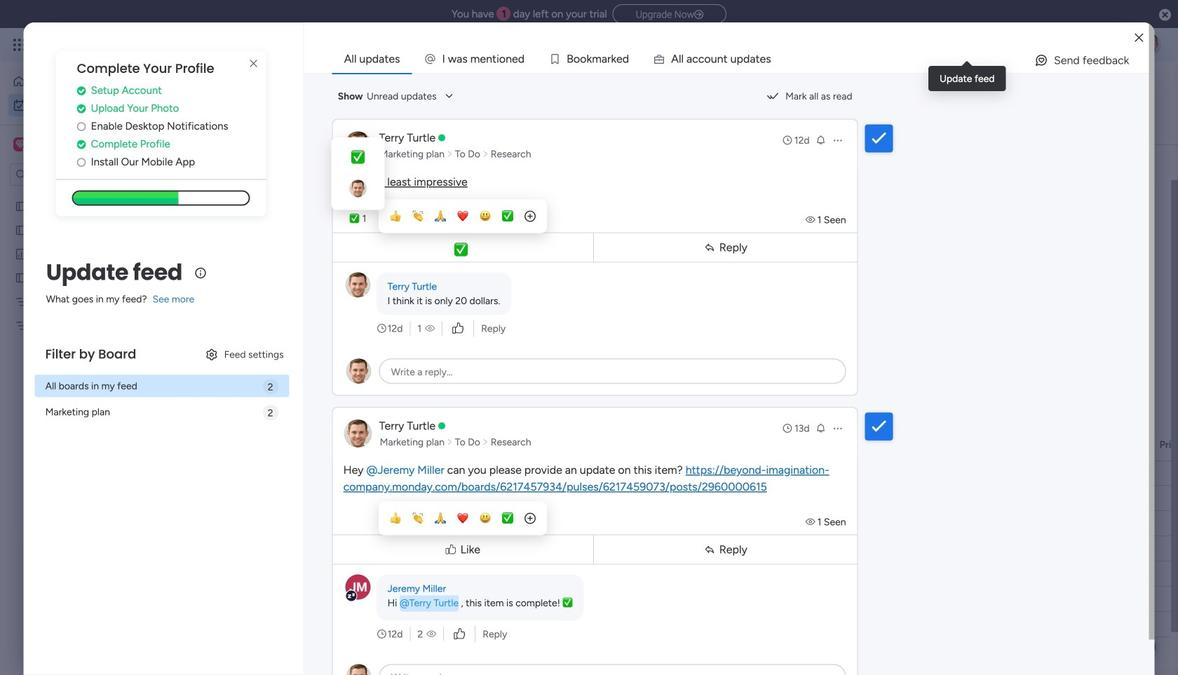 Task type: locate. For each thing, give the bounding box(es) containing it.
0 vertical spatial public board image
[[15, 200, 28, 213]]

workspace image
[[13, 137, 27, 152], [16, 137, 25, 152]]

column header
[[702, 433, 849, 457]]

2 vertical spatial v2 seen image
[[427, 627, 436, 641]]

1 public board image from the top
[[15, 200, 28, 213]]

0 vertical spatial v2 like image
[[453, 321, 464, 336]]

reminder image
[[816, 134, 827, 146]]

public dashboard image
[[15, 248, 28, 261]]

0 vertical spatial tab
[[332, 45, 412, 73]]

terry turtle image
[[1139, 34, 1162, 56]]

slider arrow image
[[447, 147, 453, 161], [447, 435, 453, 449]]

list box
[[0, 192, 179, 527]]

option
[[8, 70, 170, 93], [8, 94, 170, 116], [0, 194, 179, 197]]

circle o image
[[77, 121, 86, 132]]

dapulse rightstroke image
[[695, 9, 704, 20]]

close image
[[1135, 33, 1144, 43]]

v2 seen image
[[806, 214, 818, 226]]

slider arrow image for slider arrow image for the bottom v2 seen icon
[[447, 435, 453, 449]]

v2 seen image
[[425, 322, 435, 336], [806, 516, 818, 528], [427, 627, 436, 641]]

Search in workspace field
[[29, 167, 117, 183]]

slider arrow image for the topmost v2 seen icon
[[483, 147, 489, 161]]

check circle image
[[77, 103, 86, 114]]

check circle image up circle o image
[[77, 139, 86, 150]]

0 horizontal spatial tab
[[207, 122, 257, 144]]

see plans image
[[233, 37, 245, 53]]

give feedback image
[[1035, 53, 1049, 67]]

1 vertical spatial public board image
[[15, 224, 28, 237]]

2 vertical spatial public board image
[[15, 271, 28, 285]]

workspace selection element
[[13, 136, 117, 154]]

option down search in workspace field
[[0, 194, 179, 197]]

1 vertical spatial slider arrow image
[[483, 435, 489, 449]]

2 slider arrow image from the top
[[447, 435, 453, 449]]

dapulse x slim image
[[245, 55, 262, 72]]

public board image
[[15, 200, 28, 213], [15, 224, 28, 237], [15, 271, 28, 285]]

2 slider arrow image from the top
[[483, 435, 489, 449]]

0 vertical spatial check circle image
[[77, 85, 86, 96]]

1 vertical spatial v2 like image
[[454, 627, 465, 642]]

1 slider arrow image from the top
[[447, 147, 453, 161]]

2 public board image from the top
[[15, 224, 28, 237]]

tab
[[332, 45, 412, 73], [207, 122, 257, 144]]

check circle image
[[77, 85, 86, 96], [77, 139, 86, 150]]

v2 like image for the bottom v2 seen icon
[[454, 627, 465, 642]]

1 vertical spatial check circle image
[[77, 139, 86, 150]]

1 workspace image from the left
[[13, 137, 27, 152]]

option up circle o icon
[[8, 94, 170, 116]]

1 vertical spatial slider arrow image
[[447, 435, 453, 449]]

None search field
[[272, 151, 400, 173]]

1 slider arrow image from the top
[[483, 147, 489, 161]]

0 vertical spatial slider arrow image
[[447, 147, 453, 161]]

0 vertical spatial slider arrow image
[[483, 147, 489, 161]]

check circle image up check circle icon
[[77, 85, 86, 96]]

tab list
[[332, 45, 1149, 73]]

v2 like image for the topmost v2 seen icon
[[453, 321, 464, 336]]

option up check circle icon
[[8, 70, 170, 93]]

v2 like image
[[453, 321, 464, 336], [454, 627, 465, 642]]

1 horizontal spatial tab
[[332, 45, 412, 73]]

slider arrow image
[[483, 147, 489, 161], [483, 435, 489, 449]]



Task type: describe. For each thing, give the bounding box(es) containing it.
3 public board image from the top
[[15, 271, 28, 285]]

2 check circle image from the top
[[77, 139, 86, 150]]

0 vertical spatial v2 seen image
[[425, 322, 435, 336]]

2 vertical spatial option
[[0, 194, 179, 197]]

1 vertical spatial tab
[[207, 122, 257, 144]]

Filter dashboard by text search field
[[272, 151, 400, 173]]

1 vertical spatial v2 seen image
[[806, 516, 818, 528]]

dapulse close image
[[1160, 8, 1171, 22]]

2 workspace image from the left
[[16, 137, 25, 152]]

1 vertical spatial option
[[8, 94, 170, 116]]

0 vertical spatial option
[[8, 70, 170, 93]]

select product image
[[13, 38, 27, 52]]

options image
[[832, 135, 844, 146]]

circle o image
[[77, 157, 86, 168]]

slider arrow image for slider arrow image corresponding to the topmost v2 seen icon
[[447, 147, 453, 161]]

search image
[[383, 156, 394, 168]]

slider arrow image for the bottom v2 seen icon
[[483, 435, 489, 449]]

1 check circle image from the top
[[77, 85, 86, 96]]



Task type: vqa. For each thing, say whether or not it's contained in the screenshot.
bottom tab
yes



